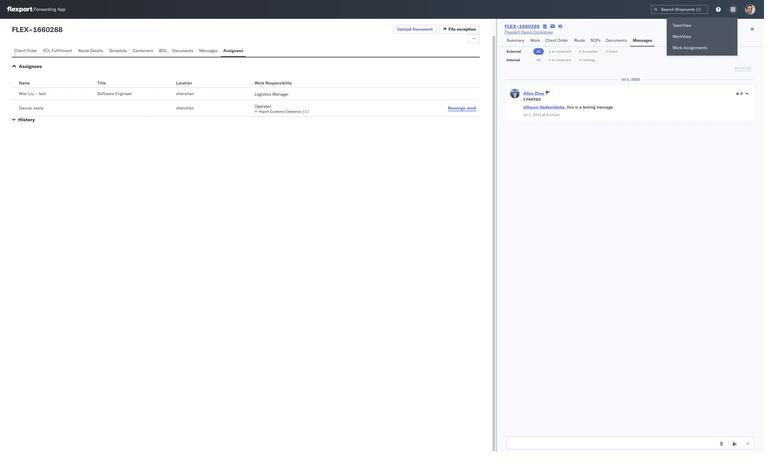 Task type: locate. For each thing, give the bounding box(es) containing it.
0 horizontal spatial documents button
[[170, 45, 197, 57]]

at
[[542, 113, 546, 117]]

None text field
[[507, 437, 755, 450]]

shipment for 1 on shipment
[[556, 49, 571, 54]]

route for route
[[574, 38, 585, 43]]

0
[[579, 49, 581, 54], [606, 49, 608, 54], [548, 58, 551, 62], [579, 58, 581, 62], [741, 91, 743, 96]]

on for 0
[[552, 58, 556, 62]]

1 horizontal spatial work
[[530, 38, 540, 43]]

external
[[507, 49, 521, 54]]

0 horizontal spatial assignees
[[19, 63, 42, 69]]

0 horizontal spatial -
[[29, 25, 33, 34]]

0 hashtag
[[579, 58, 595, 62]]

1 vertical spatial shenzhen
[[176, 106, 194, 111]]

on
[[552, 49, 556, 54], [552, 58, 556, 62]]

2 parties
[[523, 97, 541, 102]]

0 vertical spatial all button
[[533, 48, 544, 55]]

0 horizontal spatial 2022
[[533, 113, 541, 117]]

0 inside button
[[741, 91, 743, 96]]

0 vertical spatial shenzhen
[[176, 91, 194, 96]]

1 horizontal spatial assignees button
[[221, 45, 246, 57]]

work assignments link
[[667, 42, 737, 53]]

upload document button
[[393, 25, 437, 34]]

0 horizontal spatial order
[[26, 48, 37, 53]]

shipment for 0 on shipment
[[556, 58, 571, 62]]

2022
[[631, 77, 640, 82], [533, 113, 541, 117]]

1 vertical spatial 2022
[[533, 113, 541, 117]]

route inside route button
[[574, 38, 585, 43]]

0 vertical spatial route
[[574, 38, 585, 43]]

- down forwarding app link at the top left
[[29, 25, 33, 34]]

1 horizontal spatial client
[[545, 38, 556, 43]]

0 horizontal spatial jul
[[523, 113, 528, 117]]

document
[[412, 27, 433, 32]]

shipment down 1 on shipment
[[556, 58, 571, 62]]

shipment
[[556, 49, 571, 54], [556, 58, 571, 62]]

documents button right bol on the left top of page
[[170, 45, 197, 57]]

0 horizontal spatial assignees button
[[19, 63, 42, 69]]

route
[[574, 38, 585, 43], [78, 48, 89, 53]]

clearance
[[285, 109, 302, 114]]

containers button
[[130, 45, 157, 57]]

flex-1660288
[[505, 23, 540, 29]]

app
[[57, 7, 65, 12]]

all left 1
[[536, 49, 541, 54]]

1 all from the top
[[536, 49, 541, 54]]

customs
[[270, 109, 284, 114]]

reassign work button
[[444, 104, 480, 113]]

consignee
[[533, 29, 553, 35]]

summary button
[[504, 35, 528, 47]]

all
[[536, 49, 541, 54], [536, 58, 541, 62]]

route left details at the top left of page
[[78, 48, 89, 53]]

1 horizontal spatial 2022
[[631, 77, 640, 82]]

@karen hedeerbieke , this is a testing message jul 1, 2022 at 6:14 pm
[[523, 105, 613, 117]]

client order button up 1 on shipment
[[543, 35, 572, 47]]

flex-1660288 link
[[505, 23, 540, 29]]

client order button
[[543, 35, 572, 47], [12, 45, 41, 57]]

upload document
[[397, 27, 433, 32]]

,
[[565, 105, 566, 110]]

0 vertical spatial work
[[530, 38, 540, 43]]

engineer
[[115, 91, 132, 96]]

0 horizontal spatial client order
[[14, 48, 37, 53]]

all for 0
[[536, 58, 541, 62]]

on down 1 on shipment
[[552, 58, 556, 62]]

0 horizontal spatial client
[[14, 48, 25, 53]]

order for the right client order button
[[557, 38, 568, 43]]

client up 1
[[545, 38, 556, 43]]

1 horizontal spatial client order
[[545, 38, 568, 43]]

1 horizontal spatial -
[[35, 91, 38, 96]]

1 horizontal spatial route
[[574, 38, 585, 43]]

0 horizontal spatial 1,
[[528, 113, 532, 117]]

route button
[[572, 35, 588, 47]]

work responsibility
[[255, 81, 292, 86]]

2 on from the top
[[552, 58, 556, 62]]

1 vertical spatial client
[[14, 48, 25, 53]]

@karen hedeerbieke button
[[523, 105, 565, 110]]

1 vertical spatial route
[[78, 48, 89, 53]]

1 vertical spatial messages
[[199, 48, 218, 53]]

test
[[39, 91, 46, 96]]

1 on from the top
[[552, 49, 556, 54]]

flexport. image
[[7, 6, 34, 12]]

file exception
[[448, 27, 476, 32]]

fcl fulfillment
[[43, 48, 72, 53]]

route up the 0 exception
[[574, 38, 585, 43]]

1660288 down 'forwarding app'
[[33, 25, 63, 34]]

flex-
[[505, 23, 519, 29]]

2 horizontal spatial work
[[673, 45, 682, 50]]

0 vertical spatial assignees
[[223, 48, 243, 53]]

1 vertical spatial all button
[[533, 57, 544, 64]]

0 for 0 event
[[606, 49, 608, 54]]

documents right bol button
[[172, 48, 193, 53]]

all button left 1
[[533, 48, 544, 55]]

1 horizontal spatial jul
[[621, 77, 626, 82]]

documents for the left documents button
[[172, 48, 193, 53]]

1 vertical spatial assignees button
[[19, 63, 42, 69]]

1 shenzhen from the top
[[176, 91, 194, 96]]

bol
[[159, 48, 167, 53]]

1 horizontal spatial documents button
[[603, 35, 631, 47]]

(1)
[[302, 109, 309, 114]]

0 event
[[606, 49, 618, 54]]

0 for 0 hashtag
[[579, 58, 581, 62]]

order left fcl
[[26, 48, 37, 53]]

1 vertical spatial assignees
[[19, 63, 42, 69]]

order up 1 on shipment
[[557, 38, 568, 43]]

2 vertical spatial work
[[255, 81, 264, 86]]

-
[[29, 25, 33, 34], [35, 91, 38, 96]]

1,
[[627, 77, 630, 82], [528, 113, 532, 117]]

0 horizontal spatial 1660288
[[33, 25, 63, 34]]

allen zhou button
[[523, 91, 544, 96]]

work down flexport demo consignee link
[[530, 38, 540, 43]]

teamview
[[673, 23, 691, 28]]

work inside button
[[530, 38, 540, 43]]

all button for 1
[[533, 48, 544, 55]]

1 vertical spatial 1,
[[528, 113, 532, 117]]

a
[[579, 105, 581, 110]]

0 vertical spatial on
[[552, 49, 556, 54]]

2 shipment from the top
[[556, 58, 571, 62]]

1 vertical spatial shipment
[[556, 58, 571, 62]]

1660288 up flexport demo consignee
[[519, 23, 540, 29]]

0 vertical spatial client
[[545, 38, 556, 43]]

1 vertical spatial order
[[26, 48, 37, 53]]

all down work button
[[536, 58, 541, 62]]

0 for 0 exception
[[579, 49, 581, 54]]

import customs clearance                (1) button
[[255, 109, 437, 114]]

0 vertical spatial client order
[[545, 38, 568, 43]]

0 horizontal spatial messages button
[[197, 45, 221, 57]]

shenzhen
[[176, 91, 194, 96], [176, 106, 194, 111]]

client down flex
[[14, 48, 25, 53]]

this
[[567, 105, 574, 110]]

on right 1
[[552, 49, 556, 54]]

2 all button from the top
[[533, 57, 544, 64]]

- right the liu
[[35, 91, 38, 96]]

1 horizontal spatial order
[[557, 38, 568, 43]]

route for route details
[[78, 48, 89, 53]]

0 for 0
[[741, 91, 743, 96]]

forwarding
[[34, 7, 56, 12]]

work up logistics
[[255, 81, 264, 86]]

documents button up event
[[603, 35, 631, 47]]

bol button
[[157, 45, 170, 57]]

0 horizontal spatial documents
[[172, 48, 193, 53]]

2022 inside @karen hedeerbieke , this is a testing message jul 1, 2022 at 6:14 pm
[[533, 113, 541, 117]]

1 vertical spatial on
[[552, 58, 556, 62]]

messages for right messages button
[[633, 38, 652, 43]]

0 vertical spatial jul
[[621, 77, 626, 82]]

1 vertical spatial work
[[673, 45, 682, 50]]

messages
[[633, 38, 652, 43], [199, 48, 218, 53]]

documents
[[606, 38, 627, 43], [172, 48, 193, 53]]

workview
[[673, 34, 691, 39]]

jul
[[621, 77, 626, 82], [523, 113, 528, 117]]

name
[[19, 81, 30, 86]]

client order for the right client order button
[[545, 38, 568, 43]]

import customs clearance                (1)
[[259, 109, 309, 114]]

message
[[597, 105, 613, 110]]

0 vertical spatial shipment
[[556, 49, 571, 54]]

client order button left fcl
[[12, 45, 41, 57]]

client order up 1 on shipment
[[545, 38, 568, 43]]

1 all button from the top
[[533, 48, 544, 55]]

1 horizontal spatial messages
[[633, 38, 652, 43]]

1 horizontal spatial documents
[[606, 38, 627, 43]]

logistics manager
[[255, 92, 289, 97]]

2 shenzhen from the top
[[176, 106, 194, 111]]

route details
[[78, 48, 103, 53]]

all button down work button
[[533, 57, 544, 64]]

work for work
[[530, 38, 540, 43]]

1 shipment from the top
[[556, 49, 571, 54]]

documents for right documents button
[[606, 38, 627, 43]]

0 horizontal spatial work
[[255, 81, 264, 86]]

client order left fcl
[[14, 48, 37, 53]]

2 parties button
[[523, 97, 541, 102]]

testing
[[583, 105, 595, 110]]

shipment up "0 on shipment"
[[556, 49, 571, 54]]

0 vertical spatial all
[[536, 49, 541, 54]]

0 horizontal spatial client order button
[[12, 45, 41, 57]]

work down workview
[[673, 45, 682, 50]]

0 horizontal spatial route
[[78, 48, 89, 53]]

1 horizontal spatial 1,
[[627, 77, 630, 82]]

client for left client order button
[[14, 48, 25, 53]]

flex - 1660288
[[12, 25, 63, 34]]

1 vertical spatial all
[[536, 58, 541, 62]]

1 vertical spatial jul
[[523, 113, 528, 117]]

hedeerbieke
[[539, 105, 565, 110]]

import
[[259, 109, 269, 114]]

route inside "route details" button
[[78, 48, 89, 53]]

work button
[[528, 35, 543, 47]]

documents up event
[[606, 38, 627, 43]]

flexport demo consignee link
[[505, 29, 553, 35]]

0 vertical spatial messages
[[633, 38, 652, 43]]

messages for messages button to the left
[[199, 48, 218, 53]]

order
[[557, 38, 568, 43], [26, 48, 37, 53]]

0 vertical spatial order
[[557, 38, 568, 43]]

1 vertical spatial documents
[[172, 48, 193, 53]]

1 vertical spatial client order
[[14, 48, 37, 53]]

2 all from the top
[[536, 58, 541, 62]]

0 vertical spatial 1,
[[627, 77, 630, 82]]

0 horizontal spatial messages
[[199, 48, 218, 53]]

0 vertical spatial documents
[[606, 38, 627, 43]]

1 horizontal spatial assignees
[[223, 48, 243, 53]]



Task type: vqa. For each thing, say whether or not it's contained in the screenshot.
bottommost Account
no



Task type: describe. For each thing, give the bounding box(es) containing it.
schedule
[[109, 48, 127, 53]]

summary
[[507, 38, 524, 43]]

assignments
[[683, 45, 707, 50]]

1
[[548, 49, 551, 54]]

operator
[[255, 104, 271, 109]]

route details button
[[76, 45, 107, 57]]

on for 1
[[552, 49, 556, 54]]

fcl
[[43, 48, 51, 53]]

@karen
[[523, 105, 538, 110]]

jawla
[[33, 106, 43, 111]]

sops
[[590, 38, 601, 43]]

0 vertical spatial 2022
[[631, 77, 640, 82]]

forwarding app
[[34, 7, 65, 12]]

file
[[448, 27, 456, 32]]

work
[[467, 105, 476, 111]]

0 for 0 on shipment
[[548, 58, 551, 62]]

sops button
[[588, 35, 603, 47]]

schedule button
[[107, 45, 130, 57]]

1 horizontal spatial client order button
[[543, 35, 572, 47]]

0 vertical spatial -
[[29, 25, 33, 34]]

0 exception
[[579, 49, 598, 54]]

client order for left client order button
[[14, 48, 37, 53]]

exception
[[582, 49, 598, 54]]

gaurav jawla
[[19, 106, 43, 111]]

upload
[[397, 27, 411, 32]]

all button for 0
[[533, 57, 544, 64]]

all for 1
[[536, 49, 541, 54]]

forwarding app link
[[7, 6, 65, 12]]

title
[[97, 81, 106, 86]]

2
[[523, 97, 525, 102]]

parties
[[526, 97, 541, 102]]

1 vertical spatial -
[[35, 91, 38, 96]]

jul inside @karen hedeerbieke , this is a testing message jul 1, 2022 at 6:14 pm
[[523, 113, 528, 117]]

assignees inside button
[[223, 48, 243, 53]]

work for work responsibility
[[255, 81, 264, 86]]

event
[[609, 49, 618, 54]]

fcl fulfillment button
[[41, 45, 76, 57]]

gaurav
[[19, 106, 32, 111]]

order for left client order button
[[26, 48, 37, 53]]

demo
[[521, 29, 532, 35]]

zhou
[[535, 91, 544, 96]]

1 horizontal spatial 1660288
[[519, 23, 540, 29]]

details
[[90, 48, 103, 53]]

0 on shipment
[[548, 58, 571, 62]]

flexport
[[505, 29, 520, 35]]

history
[[18, 117, 35, 123]]

wan liu - test
[[19, 91, 46, 96]]

exception
[[457, 27, 476, 32]]

allen
[[523, 91, 534, 96]]

0 vertical spatial assignees button
[[221, 45, 246, 57]]

client for the right client order button
[[545, 38, 556, 43]]

1 on shipment
[[548, 49, 571, 54]]

flexport demo consignee
[[505, 29, 553, 35]]

6:14
[[546, 113, 554, 117]]

wan
[[19, 91, 27, 96]]

logistics
[[255, 92, 271, 97]]

containers
[[133, 48, 153, 53]]

1 horizontal spatial messages button
[[631, 35, 655, 47]]

reassign work
[[448, 105, 476, 111]]

flex
[[12, 25, 29, 34]]

software
[[97, 91, 114, 96]]

location
[[176, 81, 192, 86]]

allen zhou
[[523, 91, 544, 96]]

0 button
[[736, 91, 743, 96]]

work for work assignments
[[673, 45, 682, 50]]

work assignments
[[673, 45, 707, 50]]

hashtag
[[582, 58, 595, 62]]

responsibility
[[265, 81, 292, 86]]

software engineer
[[97, 91, 132, 96]]

is
[[575, 105, 578, 110]]

internal
[[507, 58, 520, 62]]

1, inside @karen hedeerbieke , this is a testing message jul 1, 2022 at 6:14 pm
[[528, 113, 532, 117]]

reassign
[[448, 105, 466, 111]]

Search Shipments (/) text field
[[651, 5, 708, 14]]

pm
[[555, 113, 560, 117]]

history button
[[18, 117, 35, 123]]

fulfillment
[[52, 48, 72, 53]]

workview link
[[667, 31, 737, 42]]



